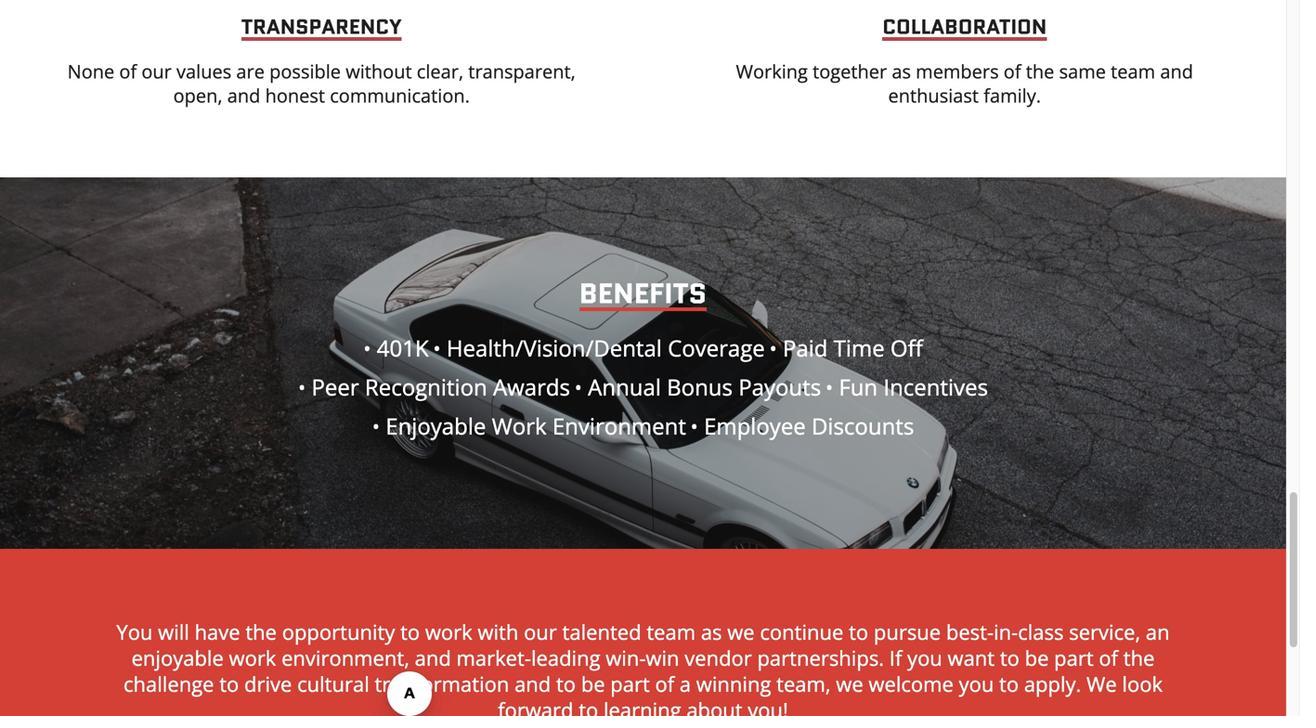 Task type: describe. For each thing, give the bounding box(es) containing it.
team inside 'working together as members of the same team and enthusiast               family.'
[[1111, 59, 1156, 84]]

transparent,
[[469, 59, 576, 84]]

health/vision/dental
[[447, 333, 662, 363]]

welcome
[[869, 670, 954, 698]]

off
[[891, 333, 923, 363]]

enjoyable
[[386, 411, 486, 441]]

employee discounts
[[699, 411, 915, 441]]

win
[[646, 644, 680, 672]]

open,
[[173, 83, 223, 108]]

values
[[177, 59, 232, 84]]

we
[[1087, 670, 1117, 698]]

health/vision/dental coverage
[[441, 333, 765, 363]]

will
[[158, 618, 189, 646]]

of left the a
[[656, 670, 675, 698]]

1 horizontal spatial we
[[836, 670, 864, 698]]

none of our values are possible without clear, transparent, open,               and honest communication.
[[67, 59, 576, 108]]

have
[[195, 618, 240, 646]]

if
[[890, 644, 902, 672]]

to down the 'talented'
[[557, 670, 576, 698]]

continue
[[760, 618, 844, 646]]

1 horizontal spatial you
[[959, 670, 994, 698]]

apply.
[[1025, 670, 1082, 698]]

same
[[1060, 59, 1107, 84]]

collaboration
[[883, 12, 1047, 41]]

payouts
[[739, 372, 821, 402]]

drive
[[244, 670, 292, 698]]

to up tranformation
[[401, 618, 420, 646]]

you
[[117, 618, 153, 646]]

401k
[[371, 333, 429, 363]]

forward
[[498, 696, 574, 716]]

fun incentives enjoyable work environment
[[380, 372, 989, 441]]

best-
[[947, 618, 994, 646]]

0 horizontal spatial work
[[229, 644, 276, 672]]

working together as members of the same team and enthusiast               family.
[[736, 59, 1194, 108]]

possible
[[270, 59, 341, 84]]

paid
[[783, 333, 828, 363]]

pursue
[[874, 618, 941, 646]]

market-
[[457, 644, 531, 672]]

environment
[[553, 411, 686, 441]]

annual
[[588, 372, 661, 402]]

are
[[236, 59, 265, 84]]

of inside none of our values are possible without clear, transparent, open,               and honest communication.
[[119, 59, 137, 84]]

fun
[[839, 372, 878, 402]]

with
[[478, 618, 519, 646]]

vendor
[[685, 644, 752, 672]]

tranformation
[[375, 670, 509, 698]]

coverage
[[668, 333, 765, 363]]

and inside 'working together as members of the same team and enthusiast               family.'
[[1161, 59, 1194, 84]]

challenge
[[124, 670, 214, 698]]

working
[[736, 59, 808, 84]]

want
[[948, 644, 995, 672]]

of inside 'working together as members of the same team and enthusiast               family.'
[[1004, 59, 1022, 84]]

to right the forward in the bottom of the page
[[579, 696, 599, 716]]

about
[[687, 696, 743, 716]]

you will have the opportunity to work with our talented team as               we continue to pursue best-in-class service, an enjoyable work               environment, and market-leading win-win vendor partnerships. if               you want to be part of the challenge to drive cultural               tranformation and to be part of a winning team, we welcome you to               apply. we look forward to learning about you!
[[117, 618, 1170, 716]]

of left look
[[1100, 644, 1119, 672]]



Task type: locate. For each thing, give the bounding box(es) containing it.
you right if
[[908, 644, 943, 672]]

you!
[[748, 696, 789, 716]]

the right we in the right bottom of the page
[[1124, 644, 1155, 672]]

of right none
[[119, 59, 137, 84]]

part right in-
[[1055, 644, 1094, 672]]

discounts
[[812, 411, 915, 441]]

0 vertical spatial as
[[892, 59, 911, 84]]

as inside you will have the opportunity to work with our talented team as               we continue to pursue best-in-class service, an enjoyable work               environment, and market-leading win-win vendor partnerships. if               you want to be part of the challenge to drive cultural               tranformation and to be part of a winning team, we welcome you to               apply. we look forward to learning about you!
[[701, 618, 722, 646]]

our inside you will have the opportunity to work with our talented team as               we continue to pursue best-in-class service, an enjoyable work               environment, and market-leading win-win vendor partnerships. if               you want to be part of the challenge to drive cultural               tranformation and to be part of a winning team, we welcome you to               apply. we look forward to learning about you!
[[524, 618, 557, 646]]

to right want
[[1000, 644, 1020, 672]]

to left if
[[849, 618, 869, 646]]

1 vertical spatial our
[[524, 618, 557, 646]]

of
[[119, 59, 137, 84], [1004, 59, 1022, 84], [1100, 644, 1119, 672], [656, 670, 675, 698]]

0 horizontal spatial team
[[647, 618, 696, 646]]

partnerships.
[[758, 644, 885, 672]]

our right with
[[524, 618, 557, 646]]

and
[[1161, 59, 1194, 84], [227, 83, 260, 108], [415, 644, 451, 672], [515, 670, 551, 698]]

the right the have
[[246, 618, 277, 646]]

environment,
[[282, 644, 410, 672]]

0 horizontal spatial our
[[142, 59, 172, 84]]

our
[[142, 59, 172, 84], [524, 618, 557, 646]]

benefits
[[580, 274, 707, 314]]

1 vertical spatial as
[[701, 618, 722, 646]]

to left apply.
[[1000, 670, 1019, 698]]

winning
[[697, 670, 772, 698]]

clear,
[[417, 59, 464, 84]]

the inside 'working together as members of the same team and enthusiast               family.'
[[1026, 59, 1055, 84]]

honest
[[265, 83, 325, 108]]

talented
[[563, 618, 642, 646]]

as
[[892, 59, 911, 84], [701, 618, 722, 646]]

team inside you will have the opportunity to work with our talented team as               we continue to pursue best-in-class service, an enjoyable work               environment, and market-leading win-win vendor partnerships. if               you want to be part of the challenge to drive cultural               tranformation and to be part of a winning team, we welcome you to               apply. we look forward to learning about you!
[[647, 618, 696, 646]]

we right team, in the bottom of the page
[[836, 670, 864, 698]]

work right enjoyable on the bottom
[[229, 644, 276, 672]]

incentives
[[884, 372, 989, 402]]

as right together
[[892, 59, 911, 84]]

1 vertical spatial we
[[836, 670, 864, 698]]

work
[[425, 618, 473, 646], [229, 644, 276, 672]]

members
[[916, 59, 999, 84]]

annual bonus payouts
[[583, 372, 821, 402]]

and inside none of our values are possible without clear, transparent, open,               and honest communication.
[[227, 83, 260, 108]]

to
[[401, 618, 420, 646], [849, 618, 869, 646], [1000, 644, 1020, 672], [219, 670, 239, 698], [557, 670, 576, 698], [1000, 670, 1019, 698], [579, 696, 599, 716]]

0 vertical spatial we
[[728, 618, 755, 646]]

our inside none of our values are possible without clear, transparent, open,               and honest communication.
[[142, 59, 172, 84]]

win-
[[606, 644, 646, 672]]

service,
[[1070, 618, 1141, 646]]

1 horizontal spatial team
[[1111, 59, 1156, 84]]

0 horizontal spatial part
[[611, 670, 650, 698]]

peer
[[312, 372, 359, 402]]

to left drive
[[219, 670, 239, 698]]

2 horizontal spatial the
[[1124, 644, 1155, 672]]

1 vertical spatial team
[[647, 618, 696, 646]]

you down best- on the right bottom of page
[[959, 670, 994, 698]]

0 horizontal spatial the
[[246, 618, 277, 646]]

a
[[680, 670, 691, 698]]

of right members
[[1004, 59, 1022, 84]]

without
[[346, 59, 412, 84]]

employee
[[704, 411, 806, 441]]

be
[[1025, 644, 1049, 672], [581, 670, 605, 698]]

enjoyable
[[132, 644, 224, 672]]

the left same
[[1026, 59, 1055, 84]]

recognition
[[365, 372, 488, 402]]

the
[[1026, 59, 1055, 84], [246, 618, 277, 646], [1124, 644, 1155, 672]]

0 horizontal spatial be
[[581, 670, 605, 698]]

team right win-
[[647, 618, 696, 646]]

part left the a
[[611, 670, 650, 698]]

work left with
[[425, 618, 473, 646]]

0 horizontal spatial as
[[701, 618, 722, 646]]

class
[[1019, 618, 1064, 646]]

we up winning
[[728, 618, 755, 646]]

0 horizontal spatial you
[[908, 644, 943, 672]]

none
[[67, 59, 114, 84]]

1 horizontal spatial work
[[425, 618, 473, 646]]

as right win in the bottom of the page
[[701, 618, 722, 646]]

team,
[[777, 670, 831, 698]]

enthusiast
[[889, 83, 979, 108]]

cultural
[[297, 670, 370, 698]]

opportunity
[[282, 618, 395, 646]]

0 vertical spatial our
[[142, 59, 172, 84]]

1 horizontal spatial be
[[1025, 644, 1049, 672]]

together
[[813, 59, 887, 84]]

learning
[[604, 696, 682, 716]]

be left win-
[[581, 670, 605, 698]]

an
[[1146, 618, 1170, 646]]

in-
[[994, 618, 1019, 646]]

family.
[[984, 83, 1042, 108]]

leading
[[531, 644, 601, 672]]

work
[[492, 411, 547, 441]]

1 horizontal spatial our
[[524, 618, 557, 646]]

as inside 'working together as members of the same team and enthusiast               family.'
[[892, 59, 911, 84]]

be right in-
[[1025, 644, 1049, 672]]

team right same
[[1111, 59, 1156, 84]]

team
[[1111, 59, 1156, 84], [647, 618, 696, 646]]

1 horizontal spatial part
[[1055, 644, 1094, 672]]

transparency
[[241, 12, 402, 41]]

paid time off peer recognition awards
[[306, 333, 923, 402]]

look
[[1123, 670, 1163, 698]]

0 horizontal spatial we
[[728, 618, 755, 646]]

our left values
[[142, 59, 172, 84]]

we
[[728, 618, 755, 646], [836, 670, 864, 698]]

you
[[908, 644, 943, 672], [959, 670, 994, 698]]

part
[[1055, 644, 1094, 672], [611, 670, 650, 698]]

0 vertical spatial team
[[1111, 59, 1156, 84]]

bonus
[[667, 372, 733, 402]]

time
[[834, 333, 885, 363]]

1 horizontal spatial as
[[892, 59, 911, 84]]

1 horizontal spatial the
[[1026, 59, 1055, 84]]

communication.
[[330, 83, 470, 108]]

awards
[[493, 372, 570, 402]]



Task type: vqa. For each thing, say whether or not it's contained in the screenshot.
Environment
yes



